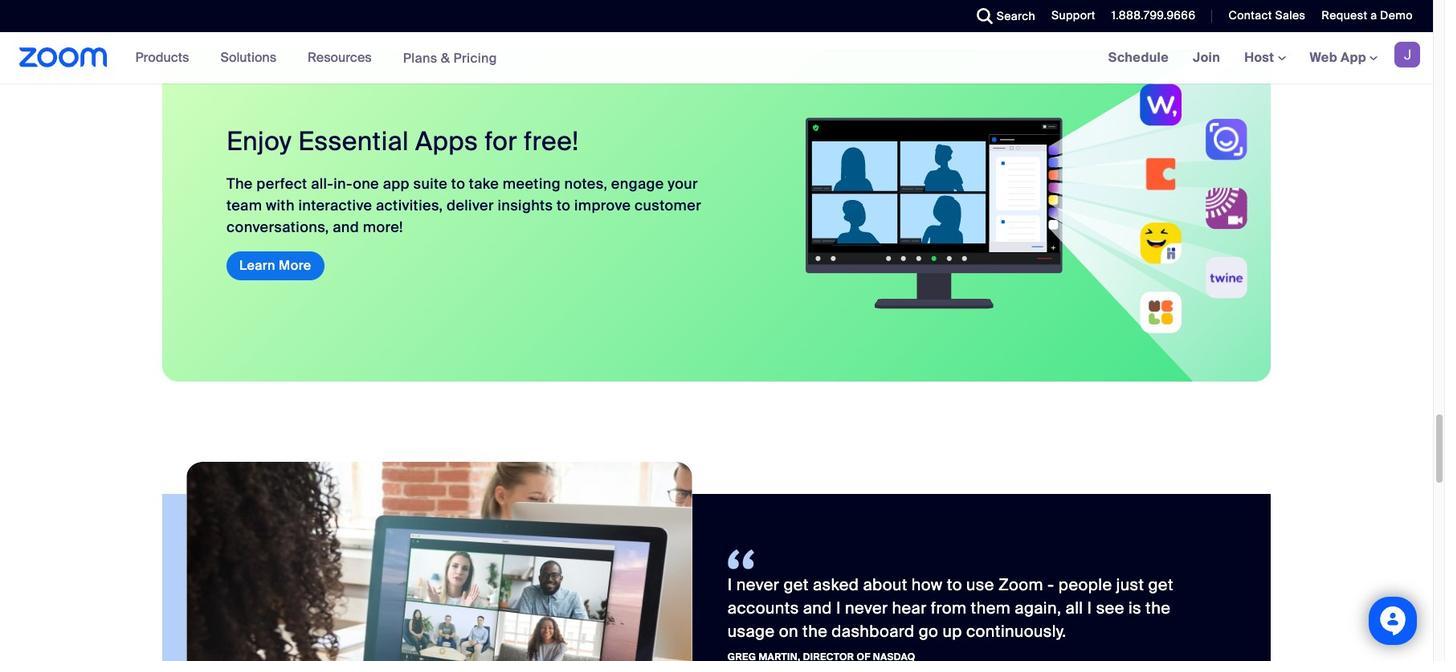 Task type: locate. For each thing, give the bounding box(es) containing it.
i up accounts
[[728, 574, 732, 595]]

get
[[784, 574, 809, 595], [1148, 574, 1174, 595]]

continuously.
[[966, 621, 1067, 642]]

contact sales
[[1229, 8, 1306, 22]]

plans & pricing link
[[403, 49, 497, 66], [403, 49, 497, 66]]

web app
[[1310, 49, 1367, 66]]

the perfect all-in-one app suite to take meeting notes, engage your team with interactive activities, deliver insights to improve customer conversations, and more!
[[227, 174, 701, 237]]

0 horizontal spatial the
[[803, 621, 828, 642]]

the
[[1146, 598, 1171, 618], [803, 621, 828, 642]]

1.888.799.9666 button
[[1100, 0, 1200, 32], [1112, 8, 1196, 22]]

more!
[[363, 218, 403, 237]]

search button
[[965, 0, 1040, 32]]

i right all
[[1087, 598, 1092, 618]]

request a demo link
[[1310, 0, 1433, 32], [1322, 8, 1413, 22]]

and down asked
[[803, 598, 832, 618]]

support link
[[1040, 0, 1100, 32], [1052, 8, 1096, 22]]

to up from
[[947, 574, 962, 595]]

1 horizontal spatial and
[[803, 598, 832, 618]]

the right 'is'
[[1146, 598, 1171, 618]]

1 horizontal spatial get
[[1148, 574, 1174, 595]]

notes,
[[564, 174, 608, 193]]

request a demo
[[1322, 8, 1413, 22]]

sales
[[1275, 8, 1306, 22]]

is
[[1129, 598, 1142, 618]]

for
[[485, 124, 517, 158]]

learn more
[[239, 257, 311, 274]]

apps
[[415, 124, 478, 158]]

to
[[451, 174, 465, 193], [557, 196, 571, 215], [947, 574, 962, 595]]

contact
[[1229, 8, 1272, 22]]

products
[[135, 49, 189, 66]]

products button
[[135, 32, 196, 84]]

plans & pricing
[[403, 49, 497, 66]]

0 vertical spatial the
[[1146, 598, 1171, 618]]

product information navigation
[[123, 32, 509, 84]]

never
[[737, 574, 780, 595], [845, 598, 888, 618]]

hear
[[892, 598, 927, 618]]

and
[[333, 218, 359, 237], [803, 598, 832, 618]]

1.888.799.9666
[[1112, 8, 1196, 22]]

web
[[1310, 49, 1338, 66]]

free!
[[524, 124, 579, 158]]

go
[[919, 621, 939, 642]]

all
[[1066, 598, 1083, 618]]

0 horizontal spatial and
[[333, 218, 359, 237]]

1 horizontal spatial the
[[1146, 598, 1171, 618]]

demo
[[1380, 8, 1413, 22]]

0 vertical spatial and
[[333, 218, 359, 237]]

enjoy
[[227, 124, 292, 158]]

and inside the perfect all-in-one app suite to take meeting notes, engage your team with interactive activities, deliver insights to improve customer conversations, and more!
[[333, 218, 359, 237]]

1 horizontal spatial never
[[845, 598, 888, 618]]

1 vertical spatial to
[[557, 196, 571, 215]]

2 horizontal spatial to
[[947, 574, 962, 595]]

take
[[469, 174, 499, 193]]

0 horizontal spatial get
[[784, 574, 809, 595]]

resources
[[308, 49, 372, 66]]

&
[[441, 49, 450, 66]]

with
[[266, 196, 295, 215]]

0 horizontal spatial i
[[728, 574, 732, 595]]

profile picture image
[[1395, 42, 1420, 67]]

people
[[1059, 574, 1112, 595]]

the right on
[[803, 621, 828, 642]]

get right just
[[1148, 574, 1174, 595]]

0 horizontal spatial never
[[737, 574, 780, 595]]

about
[[863, 574, 908, 595]]

never up accounts
[[737, 574, 780, 595]]

improve
[[574, 196, 631, 215]]

contact sales link
[[1217, 0, 1310, 32], [1229, 8, 1306, 22]]

conversations,
[[227, 218, 329, 237]]

2 horizontal spatial i
[[1087, 598, 1092, 618]]

the
[[227, 174, 253, 193]]

1 vertical spatial the
[[803, 621, 828, 642]]

banner containing products
[[0, 32, 1433, 84]]

1 horizontal spatial i
[[836, 598, 841, 618]]

get left asked
[[784, 574, 809, 595]]

learn
[[239, 257, 275, 274]]

again,
[[1015, 598, 1062, 618]]

1 horizontal spatial to
[[557, 196, 571, 215]]

2 vertical spatial to
[[947, 574, 962, 595]]

resources button
[[308, 32, 379, 84]]

1 vertical spatial and
[[803, 598, 832, 618]]

how
[[912, 574, 943, 595]]

and down interactive
[[333, 218, 359, 237]]

i
[[728, 574, 732, 595], [836, 598, 841, 618], [1087, 598, 1092, 618]]

essential
[[298, 124, 409, 158]]

i never get asked about how to use zoom - people just get accounts and i never hear from them again, all i see is the usage on the dashboard go up continuously.
[[728, 574, 1174, 642]]

a
[[1371, 8, 1377, 22]]

in-
[[334, 174, 353, 193]]

one
[[353, 174, 379, 193]]

banner
[[0, 32, 1433, 84]]

meetings navigation
[[1096, 32, 1433, 84]]

enjoy essential apps for free!
[[227, 124, 579, 158]]

0 vertical spatial to
[[451, 174, 465, 193]]

to inside i never get asked about how to use zoom - people just get accounts and i never hear from them again, all i see is the usage on the dashboard go up continuously.
[[947, 574, 962, 595]]

to down notes,
[[557, 196, 571, 215]]

up
[[943, 621, 962, 642]]

i down asked
[[836, 598, 841, 618]]

to up deliver
[[451, 174, 465, 193]]

and inside i never get asked about how to use zoom - people just get accounts and i never hear from them again, all i see is the usage on the dashboard go up continuously.
[[803, 598, 832, 618]]

customer
[[635, 196, 701, 215]]

never up dashboard
[[845, 598, 888, 618]]

accounts
[[728, 598, 799, 618]]



Task type: vqa. For each thing, say whether or not it's contained in the screenshot.
the topmost right image
no



Task type: describe. For each thing, give the bounding box(es) containing it.
all-
[[311, 174, 334, 193]]

from
[[931, 598, 967, 618]]

1 vertical spatial never
[[845, 598, 888, 618]]

-
[[1048, 574, 1055, 595]]

1 get from the left
[[784, 574, 809, 595]]

on
[[779, 621, 798, 642]]

learn more button
[[227, 251, 324, 280]]

dashboard
[[832, 621, 915, 642]]

pricing
[[454, 49, 497, 66]]

engage
[[611, 174, 664, 193]]

zoom
[[999, 574, 1044, 595]]

schedule
[[1108, 49, 1169, 66]]

join link
[[1181, 32, 1233, 84]]

host
[[1245, 49, 1278, 66]]

deliver
[[447, 196, 494, 215]]

your
[[668, 174, 698, 193]]

0 vertical spatial never
[[737, 574, 780, 595]]

activities,
[[376, 196, 443, 215]]

see
[[1096, 598, 1125, 618]]

support
[[1052, 8, 1096, 22]]

web app button
[[1310, 49, 1378, 66]]

solutions button
[[220, 32, 284, 84]]

insights
[[498, 196, 553, 215]]

app
[[383, 174, 410, 193]]

schedule link
[[1096, 32, 1181, 84]]

meeting
[[503, 174, 561, 193]]

plans
[[403, 49, 437, 66]]

suite
[[413, 174, 448, 193]]

zoom logo image
[[19, 47, 107, 67]]

zoom virtual meeting software image
[[186, 462, 693, 661]]

host button
[[1245, 49, 1286, 66]]

perfect
[[257, 174, 307, 193]]

use
[[967, 574, 994, 595]]

more
[[279, 257, 311, 274]]

them
[[971, 598, 1011, 618]]

2 get from the left
[[1148, 574, 1174, 595]]

join
[[1193, 49, 1220, 66]]

app
[[1341, 49, 1367, 66]]

search
[[997, 9, 1036, 23]]

solutions
[[220, 49, 276, 66]]

usage
[[728, 621, 775, 642]]

interactive
[[298, 196, 372, 215]]

just
[[1116, 574, 1144, 595]]

request
[[1322, 8, 1368, 22]]

0 horizontal spatial to
[[451, 174, 465, 193]]

team
[[227, 196, 262, 215]]

asked
[[813, 574, 859, 595]]



